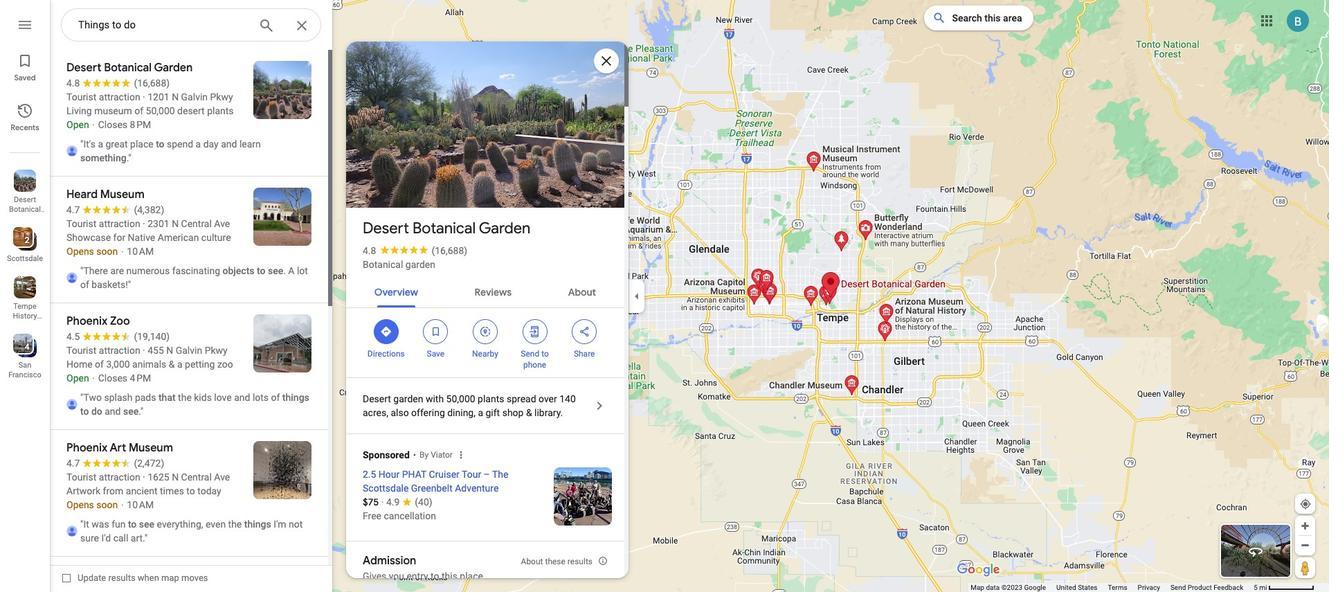 Task type: describe. For each thing, give the bounding box(es) containing it.
collapse side panel image
[[630, 289, 645, 304]]

botanical inside "button"
[[363, 259, 403, 270]]

area
[[1004, 12, 1023, 24]]

2.5
[[363, 469, 376, 480]]

shop
[[503, 407, 524, 418]]

these
[[545, 557, 566, 567]]

viator
[[431, 450, 453, 460]]

plants
[[478, 393, 505, 405]]

library.
[[535, 407, 563, 418]]

gives
[[363, 571, 387, 582]]

over
[[539, 393, 557, 405]]

photo of desert botanical garden image
[[344, 19, 627, 231]]

map
[[971, 584, 985, 592]]

museum
[[10, 321, 40, 330]]

2.5 hour phat cruiser tour – the scottsdale greenbelt adventure
[[363, 469, 509, 494]]

cruiser
[[429, 469, 460, 480]]

about for about
[[568, 286, 596, 299]]

directions
[[368, 349, 405, 359]]

none field inside things to do field
[[78, 17, 247, 33]]

google maps element
[[0, 0, 1330, 592]]

about button
[[557, 274, 608, 308]]

adventure
[[455, 483, 499, 494]]

free
[[363, 511, 382, 522]]

show street view coverage image
[[1296, 558, 1316, 578]]


[[430, 324, 442, 339]]

zoom out image
[[1301, 540, 1311, 551]]

you
[[389, 571, 404, 582]]

overview
[[375, 286, 418, 299]]

history
[[13, 312, 37, 321]]

place
[[460, 571, 483, 582]]

botanical garden button
[[363, 258, 436, 272]]

greenbelt
[[411, 483, 453, 494]]

results for things to do feed
[[50, 50, 332, 592]]

·
[[381, 497, 384, 508]]

tempe history museum button
[[0, 271, 50, 330]]

garden for desert
[[394, 393, 424, 405]]

scottsdale inside 2.5 hour phat cruiser tour – the scottsdale greenbelt adventure
[[363, 483, 409, 494]]

2 horizontal spatial botanical
[[413, 219, 476, 238]]

send for send product feedback
[[1171, 584, 1187, 592]]

$75 ·
[[363, 496, 386, 508]]

4.8
[[363, 245, 376, 256]]

garden inside desert botanical garden
[[13, 215, 37, 224]]

to inside send to phone
[[542, 349, 549, 359]]

4.9 stars 40 reviews image
[[386, 495, 433, 509]]

send product feedback button
[[1171, 583, 1244, 592]]

united
[[1057, 584, 1077, 592]]

results inside desert botanical garden main content
[[568, 557, 593, 567]]

data
[[987, 584, 1000, 592]]

united states
[[1057, 584, 1098, 592]]

admission
[[363, 554, 417, 568]]

send product feedback
[[1171, 584, 1244, 592]]

overview button
[[364, 274, 429, 308]]

2
[[25, 236, 29, 245]]

google
[[1025, 584, 1047, 592]]

photos
[[424, 179, 458, 192]]

recents
[[11, 123, 39, 132]]

zoom in image
[[1301, 521, 1311, 531]]

gift
[[486, 407, 500, 418]]

footer inside google maps element
[[971, 583, 1255, 592]]

desert inside desert garden with 50,000 plants spread over 140 acres, also offering dining, a gift shop & library.
[[363, 393, 391, 405]]


[[380, 324, 393, 339]]

4
[[25, 342, 29, 352]]

feedback
[[1214, 584, 1244, 592]]

about for about these results
[[521, 557, 543, 567]]

&
[[526, 407, 532, 418]]

send to phone
[[521, 349, 549, 370]]

entry
[[407, 571, 429, 582]]

about these results image
[[598, 556, 608, 566]]

tempe history museum
[[10, 302, 40, 330]]

product
[[1188, 584, 1213, 592]]

desert botanical garden inside button
[[9, 195, 41, 224]]

this inside button
[[985, 12, 1001, 24]]

reviews button
[[464, 274, 523, 308]]


[[529, 324, 541, 339]]

desert garden with 50,000 plants spread over 140 acres, also offering dining, a gift shop & library. button
[[346, 378, 625, 434]]

recents button
[[0, 97, 50, 136]]

desert botanical garden button
[[0, 164, 50, 224]]

$75
[[363, 496, 379, 508]]

dining,
[[448, 407, 476, 418]]

acres,
[[363, 407, 389, 418]]

street view image
[[1248, 543, 1265, 560]]

update
[[78, 573, 106, 583]]

tempe
[[13, 302, 37, 311]]

search this area button
[[925, 6, 1034, 30]]

109,806 photos button
[[357, 173, 464, 197]]

san
[[18, 361, 31, 370]]

gives you entry to this place
[[363, 571, 483, 582]]

garden for botanical
[[406, 259, 436, 270]]

1 vertical spatial desert
[[363, 219, 409, 238]]

none search field inside google maps element
[[61, 8, 321, 42]]

terms
[[1109, 584, 1128, 592]]

update results when map moves
[[78, 573, 208, 583]]

desert garden with 50,000 plants spread over 140 acres, also offering dining, a gift shop & library.
[[363, 393, 576, 418]]

privacy
[[1139, 584, 1161, 592]]



Task type: locate. For each thing, give the bounding box(es) containing it.
garden inside "button"
[[406, 259, 436, 270]]

0 vertical spatial botanical
[[9, 205, 41, 214]]

1 horizontal spatial to
[[542, 349, 549, 359]]

1 vertical spatial scottsdale
[[363, 483, 409, 494]]

list
[[0, 0, 50, 592]]

send inside button
[[1171, 584, 1187, 592]]

0 vertical spatial garden
[[406, 259, 436, 270]]

saved button
[[0, 47, 50, 86]]

san francisco
[[8, 361, 41, 380]]

5 mi button
[[1255, 584, 1315, 592]]

sponsored · by viator element
[[363, 440, 625, 466]]

botanical inside button
[[9, 205, 41, 214]]

5
[[1255, 584, 1259, 592]]

0 horizontal spatial scottsdale
[[7, 254, 43, 263]]

2 vertical spatial botanical
[[363, 259, 403, 270]]

actions for desert botanical garden region
[[346, 308, 625, 378]]

1 horizontal spatial about
[[568, 286, 596, 299]]

4.8 stars image
[[376, 245, 432, 254]]

cancellation
[[384, 511, 436, 522]]

0 vertical spatial send
[[521, 349, 540, 359]]

this inside desert botanical garden main content
[[442, 571, 458, 582]]

1 vertical spatial to
[[431, 571, 440, 582]]

phat
[[402, 469, 427, 480]]

phone
[[524, 360, 547, 370]]

garden up reviews button
[[479, 219, 531, 238]]

16,688 reviews element
[[432, 245, 468, 256]]

1 vertical spatial this
[[442, 571, 458, 582]]

botanical
[[9, 205, 41, 214], [413, 219, 476, 238], [363, 259, 403, 270]]

united states button
[[1057, 583, 1098, 592]]

None search field
[[61, 8, 321, 42]]

0 horizontal spatial botanical
[[9, 205, 41, 214]]

francisco
[[8, 371, 41, 380]]

desert inside desert botanical garden
[[14, 195, 36, 204]]

about
[[568, 286, 596, 299], [521, 557, 543, 567]]

send up the phone
[[521, 349, 540, 359]]

0 horizontal spatial to
[[431, 571, 440, 582]]

the
[[492, 469, 509, 480]]


[[579, 324, 591, 339]]

nearby
[[472, 349, 499, 359]]

0 horizontal spatial garden
[[13, 215, 37, 224]]

about left these
[[521, 557, 543, 567]]

1 horizontal spatial desert botanical garden
[[363, 219, 531, 238]]

1 vertical spatial botanical
[[413, 219, 476, 238]]

1 horizontal spatial results
[[568, 557, 593, 567]]

send left product
[[1171, 584, 1187, 592]]

0 horizontal spatial about
[[521, 557, 543, 567]]

sponsored
[[363, 450, 410, 461]]

(16,688)
[[432, 245, 468, 256]]

4 places element
[[15, 341, 29, 353]]

free cancellation
[[363, 511, 436, 522]]

share
[[574, 349, 595, 359]]

when
[[138, 573, 159, 583]]

0 vertical spatial this
[[985, 12, 1001, 24]]

desert botanical garden up 2
[[9, 195, 41, 224]]

search
[[953, 12, 983, 24]]

0 vertical spatial to
[[542, 349, 549, 359]]

garden
[[406, 259, 436, 270], [394, 393, 424, 405]]

map data ©2023 google
[[971, 584, 1047, 592]]

botanical down 4.8
[[363, 259, 403, 270]]

desert botanical garden up 16,688 reviews element
[[363, 219, 531, 238]]

(40)
[[415, 497, 433, 508]]

1 vertical spatial about
[[521, 557, 543, 567]]

tab list inside desert botanical garden main content
[[346, 274, 625, 308]]

desert botanical garden main content
[[344, 19, 629, 592]]

None field
[[78, 17, 247, 33]]

hour
[[379, 469, 400, 480]]

0 horizontal spatial desert botanical garden
[[9, 195, 41, 224]]

0 vertical spatial about
[[568, 286, 596, 299]]

0 horizontal spatial send
[[521, 349, 540, 359]]

send
[[521, 349, 540, 359], [1171, 584, 1187, 592]]

1 horizontal spatial scottsdale
[[363, 483, 409, 494]]

search this area
[[953, 12, 1023, 24]]

tab list containing overview
[[346, 274, 625, 308]]

about up 
[[568, 286, 596, 299]]

1 horizontal spatial this
[[985, 12, 1001, 24]]

0 vertical spatial scottsdale
[[7, 254, 43, 263]]

tour
[[462, 469, 482, 480]]

scottsdale up · on the bottom of the page
[[363, 483, 409, 494]]

desert up 2
[[14, 195, 36, 204]]

results left when
[[108, 573, 136, 583]]

mi
[[1260, 584, 1268, 592]]

menu image
[[17, 17, 33, 33]]

results
[[568, 557, 593, 567], [108, 573, 136, 583]]

109,806
[[382, 179, 421, 192]]

Update results when map moves checkbox
[[62, 569, 208, 587]]

desert up acres,
[[363, 393, 391, 405]]

garden up 2
[[13, 215, 37, 224]]

desert up 4.8
[[363, 219, 409, 238]]

garden
[[13, 215, 37, 224], [479, 219, 531, 238]]

garden up also
[[394, 393, 424, 405]]

a
[[478, 407, 484, 418]]

botanical up 16,688 reviews element
[[413, 219, 476, 238]]

–
[[484, 469, 490, 480]]

also
[[391, 407, 409, 418]]

2 places element
[[15, 234, 29, 247]]

send inside send to phone
[[521, 349, 540, 359]]

states
[[1079, 584, 1098, 592]]

desert botanical garden inside main content
[[363, 219, 531, 238]]

1 horizontal spatial botanical
[[363, 259, 403, 270]]

to right entry
[[431, 571, 440, 582]]

with
[[426, 393, 444, 405]]

desert
[[14, 195, 36, 204], [363, 219, 409, 238], [363, 393, 391, 405]]

footer
[[971, 583, 1255, 592]]

list containing saved
[[0, 0, 50, 592]]

scottsdale
[[7, 254, 43, 263], [363, 483, 409, 494]]

garden down 4.8 stars 'image'
[[406, 259, 436, 270]]

0 vertical spatial desert
[[14, 195, 36, 204]]

0 vertical spatial results
[[568, 557, 593, 567]]

saved
[[14, 73, 36, 82]]

by
[[420, 450, 429, 460]]

1 horizontal spatial send
[[1171, 584, 1187, 592]]

109,806 photos
[[382, 179, 458, 192]]

©2023
[[1002, 584, 1023, 592]]

to up the phone
[[542, 349, 549, 359]]

to
[[542, 349, 549, 359], [431, 571, 440, 582]]

botanical up 2
[[9, 205, 41, 214]]

about inside button
[[568, 286, 596, 299]]

1 vertical spatial results
[[108, 573, 136, 583]]

1 vertical spatial garden
[[394, 393, 424, 405]]

moves
[[181, 573, 208, 583]]

Things to do field
[[61, 8, 321, 42]]

5 mi
[[1255, 584, 1268, 592]]

google account: brad klo  
(klobrad84@gmail.com) image
[[1288, 9, 1310, 32]]

about these results
[[521, 557, 593, 567]]

results inside option
[[108, 573, 136, 583]]

desert botanical garden
[[9, 195, 41, 224], [363, 219, 531, 238]]

garden inside desert garden with 50,000 plants spread over 140 acres, also offering dining, a gift shop & library.
[[394, 393, 424, 405]]

footer containing map data ©2023 google
[[971, 583, 1255, 592]]

1 vertical spatial send
[[1171, 584, 1187, 592]]

reviews
[[475, 286, 512, 299]]

offering
[[412, 407, 445, 418]]

tab list
[[346, 274, 625, 308]]

terms button
[[1109, 583, 1128, 592]]

spread
[[507, 393, 537, 405]]

0 horizontal spatial results
[[108, 573, 136, 583]]

privacy button
[[1139, 583, 1161, 592]]

botanical garden
[[363, 259, 436, 270]]

scottsdale down 2
[[7, 254, 43, 263]]

1 horizontal spatial garden
[[479, 219, 531, 238]]

garden inside desert botanical garden main content
[[479, 219, 531, 238]]

2 vertical spatial desert
[[363, 393, 391, 405]]

50,000
[[447, 393, 476, 405]]

4.9
[[386, 497, 400, 508]]

this left area in the right top of the page
[[985, 12, 1001, 24]]

send for send to phone
[[521, 349, 540, 359]]

map
[[161, 573, 179, 583]]


[[479, 324, 492, 339]]

this left place
[[442, 571, 458, 582]]

by viator
[[420, 450, 453, 460]]

save
[[427, 349, 445, 359]]

0 horizontal spatial this
[[442, 571, 458, 582]]

results left about these results image
[[568, 557, 593, 567]]

show your location image
[[1300, 498, 1313, 511]]



Task type: vqa. For each thing, say whether or not it's contained in the screenshot.
the top Express
no



